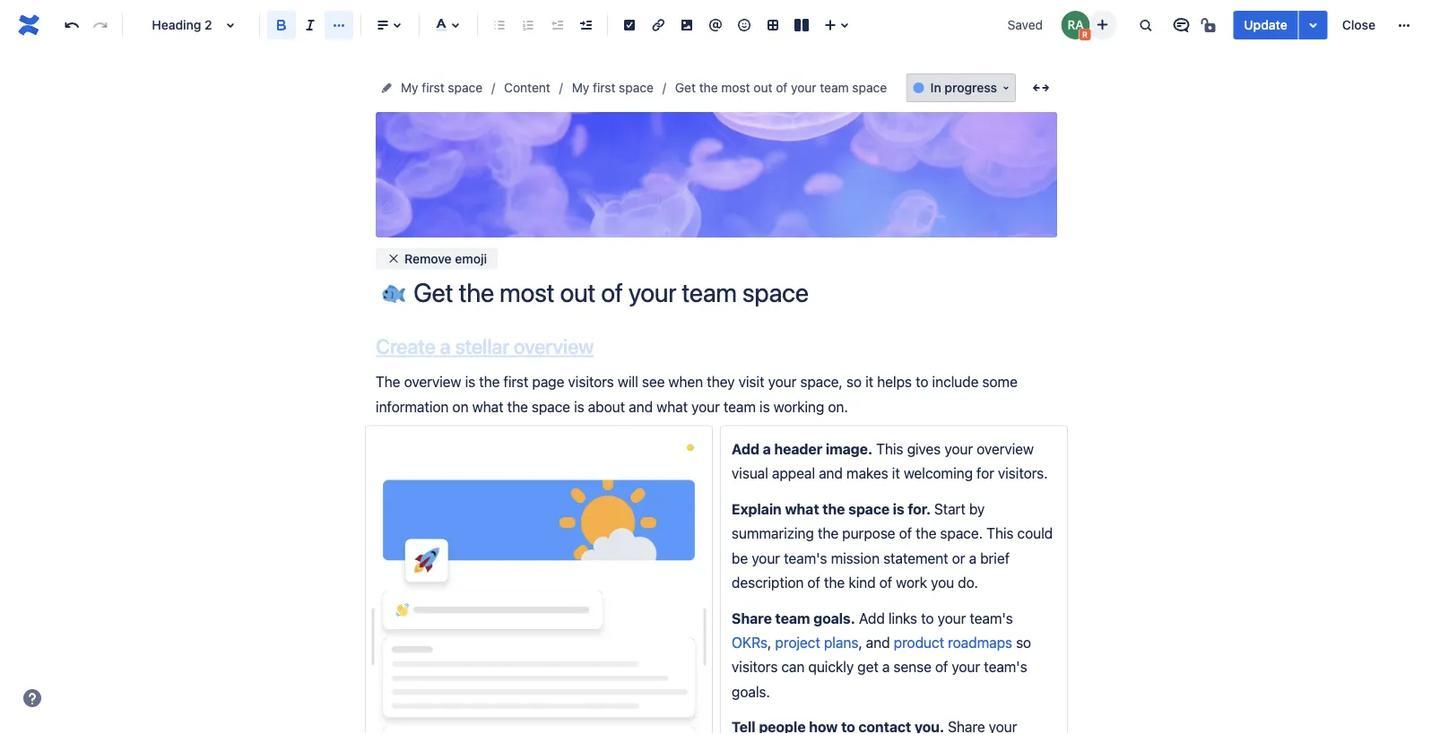 Task type: vqa. For each thing, say whether or not it's contained in the screenshot.
2nd the My first space link's the first
yes



Task type: locate. For each thing, give the bounding box(es) containing it.
my
[[401, 80, 418, 95], [572, 80, 590, 95]]

header
[[701, 182, 740, 196], [774, 441, 823, 458]]

mission
[[831, 550, 880, 567]]

when
[[669, 374, 703, 391]]

add
[[732, 441, 760, 458], [859, 610, 885, 627]]

2
[[205, 17, 212, 32]]

my first space
[[401, 80, 483, 95], [572, 80, 654, 95]]

for.
[[908, 501, 931, 518]]

it inside this gives your overview visual appeal and makes it welcoming for visitors.
[[892, 465, 900, 482]]

a right or
[[969, 550, 977, 567]]

my first space link right the move this page icon
[[401, 77, 483, 99]]

0 horizontal spatial ,
[[768, 634, 772, 651]]

add up visual
[[732, 441, 760, 458]]

my first space link
[[401, 77, 483, 99], [572, 77, 654, 99]]

of right out
[[776, 80, 788, 95]]

1 vertical spatial and
[[819, 465, 843, 482]]

information
[[376, 398, 449, 415]]

update button
[[1234, 11, 1299, 39]]

some
[[983, 374, 1018, 391]]

it
[[866, 374, 874, 391], [892, 465, 900, 482]]

product
[[894, 634, 945, 651]]

this up the brief
[[987, 525, 1014, 542]]

this up makes
[[877, 441, 904, 458]]

update left 'adjust update settings' image
[[1244, 17, 1288, 32]]

0 horizontal spatial so
[[847, 374, 862, 391]]

welcoming
[[904, 465, 973, 482]]

1 vertical spatial to
[[921, 610, 934, 627]]

more image
[[1394, 14, 1415, 36]]

the down create a stellar overview
[[479, 374, 500, 391]]

0 vertical spatial it
[[866, 374, 874, 391]]

find and replace image
[[1135, 14, 1157, 36]]

bullet list ⌘⇧8 image
[[489, 14, 510, 36]]

sense
[[894, 659, 932, 676]]

remove emoji
[[405, 251, 487, 266]]

remove
[[405, 251, 452, 266]]

,
[[768, 634, 772, 651], [859, 634, 863, 651]]

your down product roadmaps link
[[952, 659, 981, 676]]

goals.
[[814, 610, 856, 627], [732, 684, 770, 701]]

0 vertical spatial goals.
[[814, 610, 856, 627]]

0 vertical spatial and
[[629, 398, 653, 415]]

2 my from the left
[[572, 80, 590, 95]]

0 horizontal spatial goals.
[[732, 684, 770, 701]]

:fish: image
[[382, 280, 405, 303], [382, 280, 405, 303]]

my first space right the move this page icon
[[401, 80, 483, 95]]

project plans link
[[775, 634, 859, 651]]

your inside share team goals. add links to your team's okrs , project plans , and product roadmaps
[[938, 610, 966, 627]]

okrs link
[[732, 634, 768, 651]]

0 vertical spatial add
[[732, 441, 760, 458]]

so
[[847, 374, 862, 391], [1016, 634, 1032, 651]]

1 vertical spatial team's
[[970, 610, 1013, 627]]

visitors up about
[[568, 374, 614, 391]]

Main content area, start typing to enter text. text field
[[365, 335, 1068, 735]]

space
[[448, 80, 483, 95], [619, 80, 654, 95], [853, 80, 887, 95], [532, 398, 571, 415], [849, 501, 890, 518]]

what down appeal at the bottom of page
[[785, 501, 819, 518]]

0 horizontal spatial add
[[732, 441, 760, 458]]

team's
[[784, 550, 827, 567], [970, 610, 1013, 627], [984, 659, 1028, 676]]

2 vertical spatial and
[[866, 634, 890, 651]]

and up get
[[866, 634, 890, 651]]

and down see
[[629, 398, 653, 415]]

1 horizontal spatial overview
[[514, 335, 594, 359]]

overview inside this gives your overview visual appeal and makes it welcoming for visitors.
[[977, 441, 1034, 458]]

a left stellar at the top left of the page
[[440, 335, 451, 359]]

1 vertical spatial team
[[724, 398, 756, 415]]

2 horizontal spatial what
[[785, 501, 819, 518]]

0 vertical spatial overview
[[514, 335, 594, 359]]

plans
[[824, 634, 859, 651]]

0 horizontal spatial it
[[866, 374, 874, 391]]

create
[[376, 335, 436, 359]]

2 vertical spatial team
[[775, 610, 810, 627]]

2 , from the left
[[859, 634, 863, 651]]

update left image
[[657, 182, 698, 196]]

goals. down okrs
[[732, 684, 770, 701]]

layouts image
[[791, 14, 813, 36]]

emoji
[[455, 251, 487, 266]]

1 horizontal spatial first
[[504, 374, 529, 391]]

action item image
[[619, 14, 640, 36]]

to inside the overview is the first page visitors will see when they visit your space, so it helps to include some information on what the space is about and what your team is working on.
[[916, 374, 929, 391]]

your inside so visitors can quickly get a sense of your team's goals.
[[952, 659, 981, 676]]

brief
[[980, 550, 1010, 567]]

gives
[[907, 441, 941, 458]]

on.
[[828, 398, 848, 415]]

this inside start by summarizing the purpose of the space. this could be your team's mission statement or a brief description of the kind of work you do.
[[987, 525, 1014, 542]]

update for update
[[1244, 17, 1288, 32]]

roadmaps
[[948, 634, 1013, 651]]

is
[[465, 374, 476, 391], [574, 398, 585, 415], [760, 398, 770, 415], [893, 501, 905, 518]]

1 my first space from the left
[[401, 80, 483, 95]]

redo ⌘⇧z image
[[90, 14, 111, 36]]

1 vertical spatial visitors
[[732, 659, 778, 676]]

see
[[642, 374, 665, 391]]

1 vertical spatial this
[[987, 525, 1014, 542]]

what right on
[[472, 398, 504, 415]]

1 vertical spatial so
[[1016, 634, 1032, 651]]

1 horizontal spatial and
[[819, 465, 843, 482]]

saved
[[1008, 17, 1043, 32]]

close button
[[1332, 11, 1387, 39]]

0 horizontal spatial team
[[724, 398, 756, 415]]

team down visit
[[724, 398, 756, 415]]

my first space down action item icon
[[572, 80, 654, 95]]

of right kind
[[880, 574, 893, 591]]

2 horizontal spatial overview
[[977, 441, 1034, 458]]

0 horizontal spatial first
[[422, 80, 445, 95]]

team right out
[[820, 80, 849, 95]]

the
[[699, 80, 718, 95], [479, 374, 500, 391], [507, 398, 528, 415], [823, 501, 845, 518], [818, 525, 839, 542], [916, 525, 937, 542], [824, 574, 845, 591]]

space,
[[800, 374, 843, 391]]

to
[[916, 374, 929, 391], [921, 610, 934, 627]]

1 horizontal spatial update
[[1244, 17, 1288, 32]]

0 horizontal spatial overview
[[404, 374, 461, 391]]

1 horizontal spatial goals.
[[814, 610, 856, 627]]

so inside so visitors can quickly get a sense of your team's goals.
[[1016, 634, 1032, 651]]

overview for this gives your overview visual appeal and makes it welcoming for visitors.
[[977, 441, 1034, 458]]

you
[[931, 574, 954, 591]]

overview up information at the bottom left of page
[[404, 374, 461, 391]]

team inside share team goals. add links to your team's okrs , project plans , and product roadmaps
[[775, 610, 810, 627]]

team's up the roadmaps
[[970, 610, 1013, 627]]

0 horizontal spatial and
[[629, 398, 653, 415]]

1 vertical spatial add
[[859, 610, 885, 627]]

so up on.
[[847, 374, 862, 391]]

0 horizontal spatial my first space
[[401, 80, 483, 95]]

is left about
[[574, 398, 585, 415]]

remove emoji image
[[387, 251, 401, 266]]

1 horizontal spatial ,
[[859, 634, 863, 651]]

of
[[776, 80, 788, 95], [899, 525, 912, 542], [808, 574, 821, 591], [880, 574, 893, 591], [935, 659, 948, 676]]

visitors down okrs link on the bottom right of the page
[[732, 659, 778, 676]]

0 vertical spatial visitors
[[568, 374, 614, 391]]

1 vertical spatial goals.
[[732, 684, 770, 701]]

goals. up plans
[[814, 610, 856, 627]]

0 vertical spatial update
[[1244, 17, 1288, 32]]

first left the page
[[504, 374, 529, 391]]

numbered list ⌘⇧7 image
[[518, 14, 539, 36]]

add image, video, or file image
[[676, 14, 698, 36]]

link image
[[648, 14, 669, 36]]

team inside the overview is the first page visitors will see when they visit your space, so it helps to include some information on what the space is about and what your team is working on.
[[724, 398, 756, 415]]

working
[[774, 398, 825, 415]]

first right the move this page icon
[[422, 80, 445, 95]]

0 horizontal spatial this
[[877, 441, 904, 458]]

0 vertical spatial header
[[701, 182, 740, 196]]

a inside start by summarizing the purpose of the space. this could be your team's mission statement or a brief description of the kind of work you do.
[[969, 550, 977, 567]]

team's inside so visitors can quickly get a sense of your team's goals.
[[984, 659, 1028, 676]]

and
[[629, 398, 653, 415], [819, 465, 843, 482], [866, 634, 890, 651]]

2 vertical spatial team's
[[984, 659, 1028, 676]]

0 vertical spatial to
[[916, 374, 929, 391]]

visitors inside so visitors can quickly get a sense of your team's goals.
[[732, 659, 778, 676]]

invite to edit image
[[1092, 14, 1113, 35]]

overview up visitors.
[[977, 441, 1034, 458]]

1 horizontal spatial this
[[987, 525, 1014, 542]]

a inside so visitors can quickly get a sense of your team's goals.
[[882, 659, 890, 676]]

team's down summarizing
[[784, 550, 827, 567]]

, up get
[[859, 634, 863, 651]]

your up description
[[752, 550, 780, 567]]

1 horizontal spatial add
[[859, 610, 885, 627]]

0 vertical spatial team's
[[784, 550, 827, 567]]

1 vertical spatial header
[[774, 441, 823, 458]]

table image
[[762, 14, 784, 36]]

of right description
[[808, 574, 821, 591]]

a up visual
[[763, 441, 771, 458]]

goals. inside share team goals. add links to your team's okrs , project plans , and product roadmaps
[[814, 610, 856, 627]]

goals. inside so visitors can quickly get a sense of your team's goals.
[[732, 684, 770, 701]]

do.
[[958, 574, 978, 591]]

1 vertical spatial overview
[[404, 374, 461, 391]]

1 vertical spatial update
[[657, 182, 698, 196]]

project
[[775, 634, 821, 651]]

undo ⌘z image
[[61, 14, 83, 36]]

my right content at the left
[[572, 80, 590, 95]]

my first space link down action item icon
[[572, 77, 654, 99]]

team's down the roadmaps
[[984, 659, 1028, 676]]

update inside dropdown button
[[657, 182, 698, 196]]

could
[[1018, 525, 1053, 542]]

1 horizontal spatial my first space link
[[572, 77, 654, 99]]

0 horizontal spatial my
[[401, 80, 418, 95]]

heading
[[152, 17, 201, 32]]

1 horizontal spatial so
[[1016, 634, 1032, 651]]

overview up the page
[[514, 335, 594, 359]]

your up product roadmaps link
[[938, 610, 966, 627]]

the overview is the first page visitors will see when they visit your space, so it helps to include some information on what the space is about and what your team is working on.
[[376, 374, 1022, 415]]

most
[[722, 80, 750, 95]]

to right helps
[[916, 374, 929, 391]]

2 horizontal spatial team
[[820, 80, 849, 95]]

1 vertical spatial it
[[892, 465, 900, 482]]

1 horizontal spatial team
[[775, 610, 810, 627]]

1 horizontal spatial header
[[774, 441, 823, 458]]

space inside the overview is the first page visitors will see when they visit your space, so it helps to include some information on what the space is about and what your team is working on.
[[532, 398, 571, 415]]

1 horizontal spatial visitors
[[732, 659, 778, 676]]

team up project on the bottom right of page
[[775, 610, 810, 627]]

outdent ⇧tab image
[[546, 14, 568, 36]]

what
[[472, 398, 504, 415], [657, 398, 688, 415], [785, 501, 819, 518]]

0 horizontal spatial visitors
[[568, 374, 614, 391]]

update for update header image
[[657, 182, 698, 196]]

so right the roadmaps
[[1016, 634, 1032, 651]]

it left helps
[[866, 374, 874, 391]]

your
[[791, 80, 817, 95], [768, 374, 797, 391], [692, 398, 720, 415], [945, 441, 973, 458], [752, 550, 780, 567], [938, 610, 966, 627], [952, 659, 981, 676]]

get
[[858, 659, 879, 676]]

1 horizontal spatial it
[[892, 465, 900, 482]]

remove emoji button
[[376, 248, 498, 269]]

2 horizontal spatial and
[[866, 634, 890, 651]]

of down product roadmaps link
[[935, 659, 948, 676]]

be
[[732, 550, 748, 567]]

the inside get the most out of your team space link
[[699, 80, 718, 95]]

it right makes
[[892, 465, 900, 482]]

0 horizontal spatial update
[[657, 182, 698, 196]]

1 horizontal spatial my first space
[[572, 80, 654, 95]]

update inside button
[[1244, 17, 1288, 32]]

, left project on the bottom right of page
[[768, 634, 772, 651]]

2 my first space from the left
[[572, 80, 654, 95]]

of inside so visitors can quickly get a sense of your team's goals.
[[935, 659, 948, 676]]

heading 2 button
[[130, 5, 252, 45]]

first down indent tab image
[[593, 80, 616, 95]]

your up welcoming
[[945, 441, 973, 458]]

2 vertical spatial overview
[[977, 441, 1034, 458]]

the right get
[[699, 80, 718, 95]]

and down image.
[[819, 465, 843, 482]]

0 vertical spatial team
[[820, 80, 849, 95]]

your inside this gives your overview visual appeal and makes it welcoming for visitors.
[[945, 441, 973, 458]]

0 horizontal spatial my first space link
[[401, 77, 483, 99]]

add left links
[[859, 610, 885, 627]]

0 horizontal spatial header
[[701, 182, 740, 196]]

header left image
[[701, 182, 740, 196]]

1 my from the left
[[401, 80, 418, 95]]

team
[[820, 80, 849, 95], [724, 398, 756, 415], [775, 610, 810, 627]]

what down the when
[[657, 398, 688, 415]]

team's inside start by summarizing the purpose of the space. this could be your team's mission statement or a brief description of the kind of work you do.
[[784, 550, 827, 567]]

start
[[935, 501, 966, 518]]

my first space for first my first space link from right
[[572, 80, 654, 95]]

visitors
[[568, 374, 614, 391], [732, 659, 778, 676]]

1 horizontal spatial my
[[572, 80, 590, 95]]

header up appeal at the bottom of page
[[774, 441, 823, 458]]

purpose
[[842, 525, 896, 542]]

content link
[[504, 77, 551, 99]]

and inside this gives your overview visual appeal and makes it welcoming for visitors.
[[819, 465, 843, 482]]

can
[[782, 659, 805, 676]]

0 vertical spatial so
[[847, 374, 862, 391]]

to right links
[[921, 610, 934, 627]]

a right get
[[882, 659, 890, 676]]

and inside the overview is the first page visitors will see when they visit your space, so it helps to include some information on what the space is about and what your team is working on.
[[629, 398, 653, 415]]

0 vertical spatial this
[[877, 441, 904, 458]]

update
[[1244, 17, 1288, 32], [657, 182, 698, 196]]

share team goals. add links to your team's okrs , project plans , and product roadmaps
[[732, 610, 1017, 651]]

my right the move this page icon
[[401, 80, 418, 95]]

makes
[[847, 465, 889, 482]]



Task type: describe. For each thing, give the bounding box(es) containing it.
image.
[[826, 441, 873, 458]]

they
[[707, 374, 735, 391]]

and inside share team goals. add links to your team's okrs , project plans , and product roadmaps
[[866, 634, 890, 651]]

add inside share team goals. add links to your team's okrs , project plans , and product roadmaps
[[859, 610, 885, 627]]

get the most out of your team space
[[675, 80, 887, 95]]

overview for create a stellar overview
[[514, 335, 594, 359]]

page
[[532, 374, 565, 391]]

visitors.
[[998, 465, 1048, 482]]

mention image
[[705, 14, 727, 36]]

to inside share team goals. add links to your team's okrs , project plans , and product roadmaps
[[921, 610, 934, 627]]

so visitors can quickly get a sense of your team's goals.
[[732, 634, 1035, 701]]

space.
[[940, 525, 983, 542]]

the down 'explain what the space is for.'
[[818, 525, 839, 542]]

ruby anderson image
[[1061, 11, 1090, 39]]

it inside the overview is the first page visitors will see when they visit your space, so it helps to include some information on what the space is about and what your team is working on.
[[866, 374, 874, 391]]

confluence image
[[14, 11, 43, 39]]

add a header image.
[[732, 441, 873, 458]]

by
[[970, 501, 985, 518]]

Give this page a title text field
[[414, 278, 1058, 308]]

2 horizontal spatial first
[[593, 80, 616, 95]]

this gives your overview visual appeal and makes it welcoming for visitors.
[[732, 441, 1048, 482]]

update header image
[[657, 182, 776, 196]]

1 horizontal spatial what
[[657, 398, 688, 415]]

no restrictions image
[[1200, 14, 1221, 36]]

the up the purpose
[[823, 501, 845, 518]]

close
[[1343, 17, 1376, 32]]

update header image button
[[652, 152, 782, 197]]

description
[[732, 574, 804, 591]]

links
[[889, 610, 918, 627]]

indent tab image
[[575, 14, 596, 36]]

confluence image
[[14, 11, 43, 39]]

content
[[504, 80, 551, 95]]

start by summarizing the purpose of the space. this could be your team's mission statement or a brief description of the kind of work you do.
[[732, 501, 1057, 591]]

or
[[952, 550, 966, 567]]

more formatting image
[[328, 14, 350, 36]]

the down "for." at the bottom right
[[916, 525, 937, 542]]

get the most out of your team space link
[[675, 77, 887, 99]]

so inside the overview is the first page visitors will see when they visit your space, so it helps to include some information on what the space is about and what your team is working on.
[[847, 374, 862, 391]]

heading 2
[[152, 17, 212, 32]]

bold ⌘b image
[[271, 14, 292, 36]]

is up on
[[465, 374, 476, 391]]

share
[[732, 610, 772, 627]]

visit
[[739, 374, 765, 391]]

help image
[[22, 688, 43, 710]]

2 my first space link from the left
[[572, 77, 654, 99]]

helps
[[877, 374, 912, 391]]

work
[[896, 574, 927, 591]]

about
[[588, 398, 625, 415]]

team's inside share team goals. add links to your team's okrs , project plans , and product roadmaps
[[970, 610, 1013, 627]]

move this page image
[[379, 81, 394, 95]]

kind
[[849, 574, 876, 591]]

your up working
[[768, 374, 797, 391]]

0 horizontal spatial what
[[472, 398, 504, 415]]

explain what the space is for.
[[732, 501, 935, 518]]

stellar
[[455, 335, 509, 359]]

emoji image
[[734, 14, 755, 36]]

on
[[453, 398, 469, 415]]

include
[[932, 374, 979, 391]]

my first space for 1st my first space link from left
[[401, 80, 483, 95]]

okrs
[[732, 634, 768, 651]]

statement
[[884, 550, 949, 567]]

first inside the overview is the first page visitors will see when they visit your space, so it helps to include some information on what the space is about and what your team is working on.
[[504, 374, 529, 391]]

for
[[977, 465, 995, 482]]

the left kind
[[824, 574, 845, 591]]

my for 1st my first space link from left
[[401, 80, 418, 95]]

summarizing
[[732, 525, 814, 542]]

visitors inside the overview is the first page visitors will see when they visit your space, so it helps to include some information on what the space is about and what your team is working on.
[[568, 374, 614, 391]]

adjust update settings image
[[1303, 14, 1325, 36]]

quickly
[[809, 659, 854, 676]]

my for first my first space link from right
[[572, 80, 590, 95]]

this inside this gives your overview visual appeal and makes it welcoming for visitors.
[[877, 441, 904, 458]]

will
[[618, 374, 638, 391]]

your inside start by summarizing the purpose of the space. this could be your team's mission statement or a brief description of the kind of work you do.
[[752, 550, 780, 567]]

overview inside the overview is the first page visitors will see when they visit your space, so it helps to include some information on what the space is about and what your team is working on.
[[404, 374, 461, 391]]

visual
[[732, 465, 769, 482]]

italic ⌘i image
[[300, 14, 321, 36]]

of up statement
[[899, 525, 912, 542]]

image
[[743, 182, 776, 196]]

the right on
[[507, 398, 528, 415]]

1 my first space link from the left
[[401, 77, 483, 99]]

product roadmaps link
[[894, 634, 1013, 651]]

align left image
[[372, 14, 394, 36]]

make page full-width image
[[1031, 77, 1052, 99]]

create a stellar overview
[[376, 335, 594, 359]]

the
[[376, 374, 401, 391]]

1 , from the left
[[768, 634, 772, 651]]

is left "for." at the bottom right
[[893, 501, 905, 518]]

get
[[675, 80, 696, 95]]

your right out
[[791, 80, 817, 95]]

comment icon image
[[1171, 14, 1192, 36]]

your down they
[[692, 398, 720, 415]]

header inside main content area, start typing to enter text. text field
[[774, 441, 823, 458]]

header inside dropdown button
[[701, 182, 740, 196]]

appeal
[[772, 465, 815, 482]]

out
[[754, 80, 773, 95]]

explain
[[732, 501, 782, 518]]

is down visit
[[760, 398, 770, 415]]



